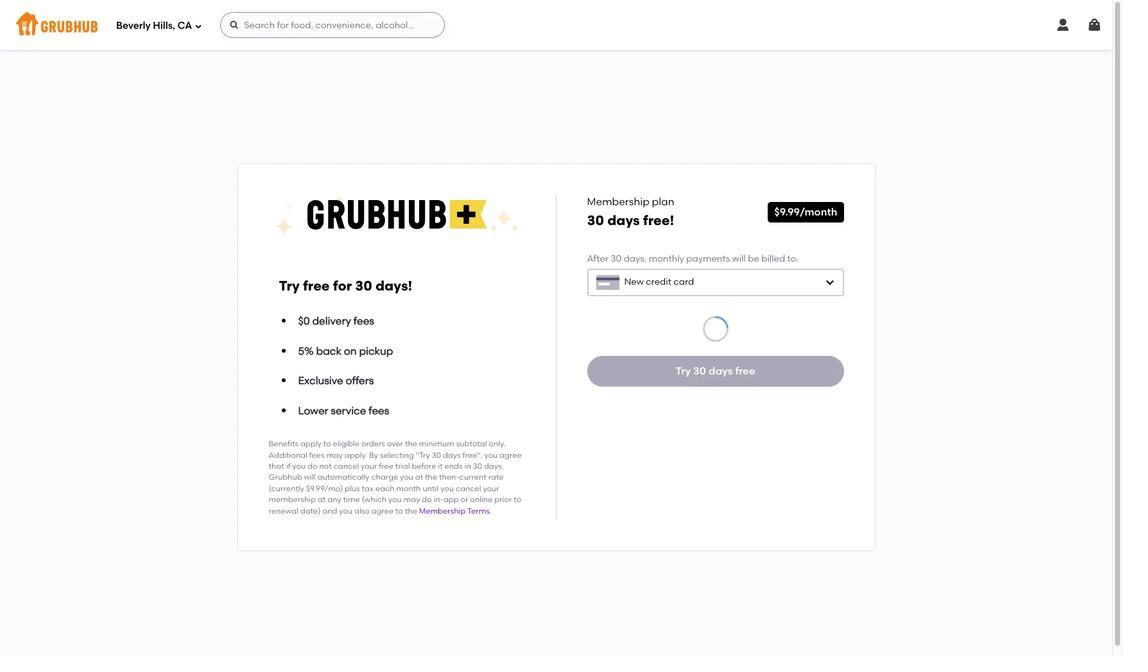 Task type: describe. For each thing, give the bounding box(es) containing it.
benefits
[[269, 440, 299, 449]]

fees for lower service fees
[[369, 405, 389, 417]]

free inside benefits apply to eligible orders over the minimum subtotal only. additional fees may apply. by selecting "try 30 days free", you agree that if you do not cancel your free trial before it ends in 30 days, grubhub will automatically charge you at the then-current rate (currently $9.99/mo) plus tax each month until you cancel your membership at any time (which you may do in-app or online prior to renewal date) and you also agree to the
[[379, 462, 394, 471]]

0 horizontal spatial do
[[308, 462, 318, 471]]

exclusive
[[298, 375, 343, 387]]

membership terms .
[[419, 507, 492, 516]]

1 horizontal spatial your
[[483, 485, 499, 494]]

automatically
[[318, 474, 370, 483]]

for
[[333, 278, 352, 294]]

then-
[[439, 474, 459, 483]]

date)
[[300, 507, 321, 516]]

"try
[[416, 451, 430, 460]]

to:
[[788, 254, 799, 265]]

days inside benefits apply to eligible orders over the minimum subtotal only. additional fees may apply. by selecting "try 30 days free", you agree that if you do not cancel your free trial before it ends in 30 days, grubhub will automatically charge you at the then-current rate (currently $9.99/mo) plus tax each month until you cancel your membership at any time (which you may do in-app or online prior to renewal date) and you also agree to the
[[443, 451, 461, 460]]

in-
[[434, 496, 444, 505]]

new
[[624, 277, 644, 288]]

30 inside button
[[694, 365, 706, 377]]

current
[[459, 474, 487, 483]]

0 vertical spatial will
[[732, 254, 746, 265]]

exclusive offers
[[298, 375, 374, 387]]

try free for 30 days!
[[279, 278, 412, 294]]

rate
[[488, 474, 504, 483]]

$0
[[298, 315, 310, 327]]

service
[[331, 405, 366, 417]]

you right if
[[292, 462, 306, 471]]

credit
[[646, 277, 672, 288]]

0 vertical spatial days,
[[624, 254, 647, 265]]

you down the then- on the left bottom
[[441, 485, 454, 494]]

0 horizontal spatial your
[[361, 462, 377, 471]]

1 horizontal spatial cancel
[[456, 485, 481, 494]]

delivery
[[312, 315, 351, 327]]

.
[[490, 507, 492, 516]]

1 vertical spatial to
[[514, 496, 522, 505]]

$9.99/mo)
[[306, 485, 343, 494]]

you down only.
[[484, 451, 498, 460]]

1 horizontal spatial do
[[422, 496, 432, 505]]

charge
[[371, 474, 398, 483]]

days!
[[376, 278, 412, 294]]

month
[[396, 485, 421, 494]]

back
[[316, 345, 342, 357]]

benefits apply to eligible orders over the minimum subtotal only. additional fees may apply. by selecting "try 30 days free", you agree that if you do not cancel your free trial before it ends in 30 days, grubhub will automatically charge you at the then-current rate (currently $9.99/mo) plus tax each month until you cancel your membership at any time (which you may do in-app or online prior to renewal date) and you also agree to the
[[269, 440, 522, 516]]

terms
[[467, 507, 490, 516]]

membership
[[269, 496, 316, 505]]

card
[[674, 277, 694, 288]]

until
[[423, 485, 439, 494]]

membership logo image
[[274, 195, 519, 236]]

monthly
[[649, 254, 684, 265]]

1 horizontal spatial may
[[404, 496, 420, 505]]

or
[[461, 496, 468, 505]]

0 vertical spatial at
[[415, 474, 423, 483]]

0 vertical spatial the
[[405, 440, 417, 449]]

lower service fees
[[298, 405, 389, 417]]

trial
[[395, 462, 410, 471]]

membership for 30
[[587, 196, 650, 208]]

main navigation navigation
[[0, 0, 1113, 50]]

0 horizontal spatial may
[[326, 451, 343, 460]]

free inside button
[[736, 365, 755, 377]]

new credit card
[[624, 277, 694, 288]]

beverly hills, ca
[[116, 20, 192, 31]]

days, inside benefits apply to eligible orders over the minimum subtotal only. additional fees may apply. by selecting "try 30 days free", you agree that if you do not cancel your free trial before it ends in 30 days, grubhub will automatically charge you at the then-current rate (currently $9.99/mo) plus tax each month until you cancel your membership at any time (which you may do in-app or online prior to renewal date) and you also agree to the
[[484, 462, 504, 471]]

(which
[[362, 496, 387, 505]]

minimum
[[419, 440, 454, 449]]

membership terms link
[[419, 507, 490, 516]]

5%
[[298, 345, 314, 357]]

try for try free for 30 days!
[[279, 278, 300, 294]]

$9.99/month
[[775, 206, 838, 218]]

0 vertical spatial agree
[[500, 451, 522, 460]]

plan
[[652, 196, 674, 208]]

apply.
[[345, 451, 367, 460]]

billed
[[762, 254, 785, 265]]

it
[[438, 462, 443, 471]]

by
[[369, 451, 378, 460]]

Search for food, convenience, alcohol... search field
[[220, 12, 445, 38]]

days inside button
[[709, 365, 733, 377]]



Task type: locate. For each thing, give the bounding box(es) containing it.
0 horizontal spatial cancel
[[334, 462, 359, 471]]

2 horizontal spatial days
[[709, 365, 733, 377]]

do
[[308, 462, 318, 471], [422, 496, 432, 505]]

app
[[444, 496, 459, 505]]

1 horizontal spatial to
[[396, 507, 403, 516]]

you
[[484, 451, 498, 460], [292, 462, 306, 471], [400, 474, 413, 483], [441, 485, 454, 494], [388, 496, 402, 505], [339, 507, 353, 516]]

the right over
[[405, 440, 417, 449]]

online
[[470, 496, 493, 505]]

agree
[[500, 451, 522, 460], [372, 507, 394, 516]]

2 horizontal spatial to
[[514, 496, 522, 505]]

try 30 days free
[[676, 365, 755, 377]]

0 horizontal spatial try
[[279, 278, 300, 294]]

2 vertical spatial fees
[[309, 451, 325, 460]]

do left the in-
[[422, 496, 432, 505]]

1 vertical spatial may
[[404, 496, 420, 505]]

membership
[[587, 196, 650, 208], [419, 507, 466, 516]]

$0 delivery fees
[[298, 315, 374, 327]]

2 vertical spatial days
[[443, 451, 461, 460]]

your down rate
[[483, 485, 499, 494]]

fees right 'delivery'
[[354, 315, 374, 327]]

to down month
[[396, 507, 403, 516]]

and
[[323, 507, 337, 516]]

you down time on the bottom of page
[[339, 507, 353, 516]]

1 horizontal spatial will
[[732, 254, 746, 265]]

1 vertical spatial try
[[676, 365, 691, 377]]

not
[[319, 462, 332, 471]]

grubhub
[[269, 474, 302, 483]]

agree down only.
[[500, 451, 522, 460]]

you down each
[[388, 496, 402, 505]]

may up not
[[326, 451, 343, 460]]

lower
[[298, 405, 328, 417]]

any
[[328, 496, 341, 505]]

prior
[[495, 496, 512, 505]]

1 vertical spatial fees
[[369, 405, 389, 417]]

cancel up or on the bottom left of page
[[456, 485, 481, 494]]

days inside membership plan 30 days free!
[[608, 213, 640, 229]]

if
[[286, 462, 291, 471]]

to
[[323, 440, 331, 449], [514, 496, 522, 505], [396, 507, 403, 516]]

try for try 30 days free
[[676, 365, 691, 377]]

at down $9.99/mo)
[[318, 496, 326, 505]]

at down before
[[415, 474, 423, 483]]

fees for $0 delivery fees
[[354, 315, 374, 327]]

subtotal
[[456, 440, 487, 449]]

days
[[608, 213, 640, 229], [709, 365, 733, 377], [443, 451, 461, 460]]

will left be
[[732, 254, 746, 265]]

1 horizontal spatial agree
[[500, 451, 522, 460]]

2 horizontal spatial free
[[736, 365, 755, 377]]

may down month
[[404, 496, 420, 505]]

over
[[387, 440, 403, 449]]

1 horizontal spatial days,
[[624, 254, 647, 265]]

1 vertical spatial will
[[304, 474, 316, 483]]

2 vertical spatial the
[[405, 507, 417, 516]]

free!
[[643, 213, 674, 229]]

the down month
[[405, 507, 417, 516]]

(currently
[[269, 485, 304, 494]]

1 vertical spatial do
[[422, 496, 432, 505]]

try
[[279, 278, 300, 294], [676, 365, 691, 377]]

0 horizontal spatial days
[[443, 451, 461, 460]]

5% back on pickup
[[298, 345, 393, 357]]

30
[[587, 213, 604, 229], [611, 254, 622, 265], [355, 278, 372, 294], [694, 365, 706, 377], [432, 451, 441, 460], [473, 462, 482, 471]]

may
[[326, 451, 343, 460], [404, 496, 420, 505]]

1 horizontal spatial at
[[415, 474, 423, 483]]

2 vertical spatial free
[[379, 462, 394, 471]]

1 vertical spatial your
[[483, 485, 499, 494]]

additional
[[269, 451, 307, 460]]

days,
[[624, 254, 647, 265], [484, 462, 504, 471]]

membership up free!
[[587, 196, 650, 208]]

try inside button
[[676, 365, 691, 377]]

1 vertical spatial the
[[425, 474, 437, 483]]

on
[[344, 345, 357, 357]]

0 vertical spatial do
[[308, 462, 318, 471]]

1 vertical spatial at
[[318, 496, 326, 505]]

eligible
[[333, 440, 360, 449]]

beverly
[[116, 20, 151, 31]]

days, up new
[[624, 254, 647, 265]]

0 horizontal spatial to
[[323, 440, 331, 449]]

do left not
[[308, 462, 318, 471]]

renewal
[[269, 507, 298, 516]]

that
[[269, 462, 284, 471]]

hills,
[[153, 20, 175, 31]]

each
[[376, 485, 395, 494]]

1 vertical spatial days,
[[484, 462, 504, 471]]

orders
[[362, 440, 385, 449]]

fees down apply
[[309, 451, 325, 460]]

2 vertical spatial to
[[396, 507, 403, 516]]

fees inside benefits apply to eligible orders over the minimum subtotal only. additional fees may apply. by selecting "try 30 days free", you agree that if you do not cancel your free trial before it ends in 30 days, grubhub will automatically charge you at the then-current rate (currently $9.99/mo) plus tax each month until you cancel your membership at any time (which you may do in-app or online prior to renewal date) and you also agree to the
[[309, 451, 325, 460]]

apply
[[300, 440, 322, 449]]

offers
[[346, 375, 374, 387]]

svg image
[[1056, 17, 1071, 33], [1087, 17, 1102, 33], [229, 20, 240, 30], [195, 22, 202, 30], [825, 278, 835, 288]]

plus
[[345, 485, 360, 494]]

30 inside membership plan 30 days free!
[[587, 213, 604, 229]]

after
[[587, 254, 609, 265]]

0 vertical spatial free
[[303, 278, 330, 294]]

membership for .
[[419, 507, 466, 516]]

ends
[[445, 462, 463, 471]]

fees right the service
[[369, 405, 389, 417]]

pickup
[[359, 345, 393, 357]]

0 vertical spatial membership
[[587, 196, 650, 208]]

0 vertical spatial to
[[323, 440, 331, 449]]

membership inside membership plan 30 days free!
[[587, 196, 650, 208]]

cancel
[[334, 462, 359, 471], [456, 485, 481, 494]]

the up until
[[425, 474, 437, 483]]

time
[[343, 496, 360, 505]]

membership down the in-
[[419, 507, 466, 516]]

selecting
[[380, 451, 414, 460]]

0 vertical spatial fees
[[354, 315, 374, 327]]

free
[[303, 278, 330, 294], [736, 365, 755, 377], [379, 462, 394, 471]]

you up month
[[400, 474, 413, 483]]

0 vertical spatial days
[[608, 213, 640, 229]]

agree down (which
[[372, 507, 394, 516]]

ca
[[178, 20, 192, 31]]

1 vertical spatial membership
[[419, 507, 466, 516]]

cancel up automatically
[[334, 462, 359, 471]]

will
[[732, 254, 746, 265], [304, 474, 316, 483]]

0 horizontal spatial membership
[[419, 507, 466, 516]]

at
[[415, 474, 423, 483], [318, 496, 326, 505]]

0 horizontal spatial will
[[304, 474, 316, 483]]

0 vertical spatial may
[[326, 451, 343, 460]]

0 horizontal spatial agree
[[372, 507, 394, 516]]

free",
[[463, 451, 483, 460]]

1 horizontal spatial free
[[379, 462, 394, 471]]

after 30 days, monthly payments will be billed to:
[[587, 254, 799, 265]]

to right prior
[[514, 496, 522, 505]]

before
[[412, 462, 436, 471]]

1 vertical spatial cancel
[[456, 485, 481, 494]]

1 vertical spatial days
[[709, 365, 733, 377]]

0 vertical spatial try
[[279, 278, 300, 294]]

in
[[465, 462, 471, 471]]

your down by
[[361, 462, 377, 471]]

will up $9.99/mo)
[[304, 474, 316, 483]]

1 horizontal spatial try
[[676, 365, 691, 377]]

your
[[361, 462, 377, 471], [483, 485, 499, 494]]

1 vertical spatial agree
[[372, 507, 394, 516]]

0 horizontal spatial free
[[303, 278, 330, 294]]

try 30 days free button
[[587, 356, 844, 387]]

1 horizontal spatial days
[[608, 213, 640, 229]]

be
[[748, 254, 760, 265]]

1 vertical spatial free
[[736, 365, 755, 377]]

0 vertical spatial your
[[361, 462, 377, 471]]

tax
[[362, 485, 374, 494]]

1 horizontal spatial membership
[[587, 196, 650, 208]]

payments
[[687, 254, 730, 265]]

fees
[[354, 315, 374, 327], [369, 405, 389, 417], [309, 451, 325, 460]]

also
[[354, 507, 370, 516]]

0 horizontal spatial at
[[318, 496, 326, 505]]

to right apply
[[323, 440, 331, 449]]

0 horizontal spatial days,
[[484, 462, 504, 471]]

only.
[[489, 440, 506, 449]]

0 vertical spatial cancel
[[334, 462, 359, 471]]

will inside benefits apply to eligible orders over the minimum subtotal only. additional fees may apply. by selecting "try 30 days free", you agree that if you do not cancel your free trial before it ends in 30 days, grubhub will automatically charge you at the then-current rate (currently $9.99/mo) plus tax each month until you cancel your membership at any time (which you may do in-app or online prior to renewal date) and you also agree to the
[[304, 474, 316, 483]]

membership plan 30 days free!
[[587, 196, 674, 229]]

days, up rate
[[484, 462, 504, 471]]



Task type: vqa. For each thing, say whether or not it's contained in the screenshot.
subscription pass icon for Papa Johns
no



